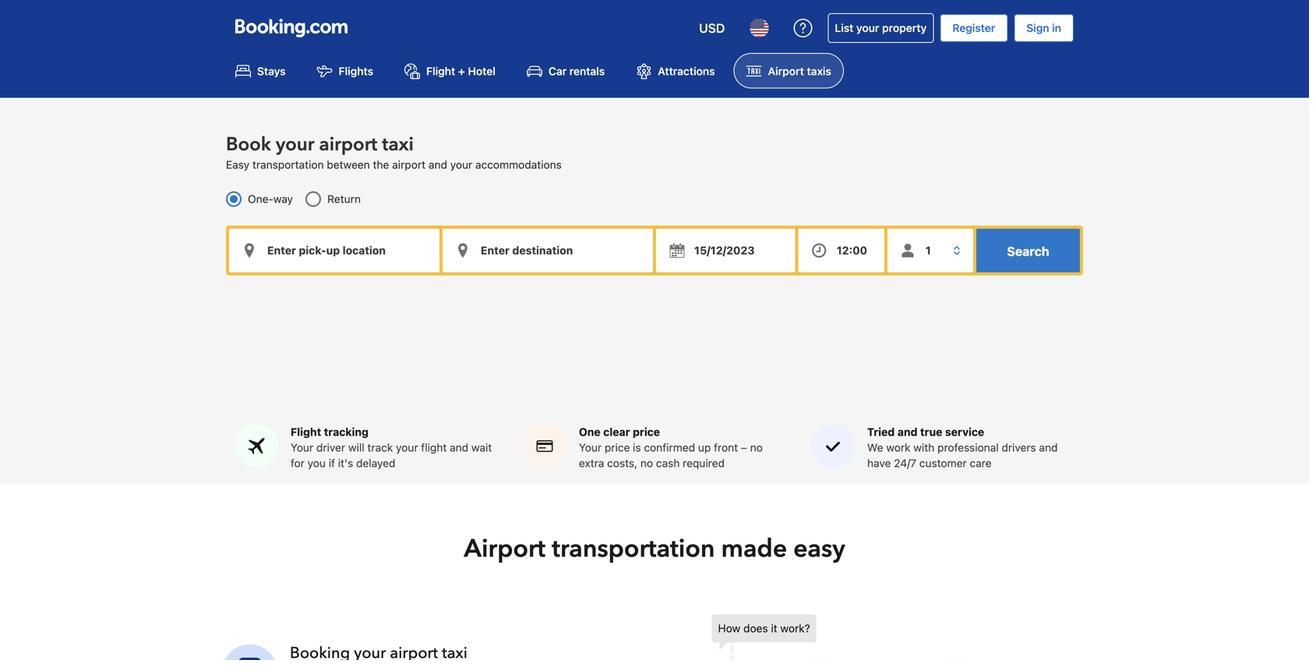 Task type: locate. For each thing, give the bounding box(es) containing it.
hotel
[[468, 65, 496, 77]]

flight
[[427, 65, 455, 77], [291, 426, 321, 439]]

tried
[[868, 426, 895, 439]]

0 vertical spatial transportation
[[253, 158, 324, 171]]

airport
[[768, 65, 805, 77], [464, 532, 546, 566]]

flight + hotel
[[427, 65, 496, 77]]

and left wait
[[450, 441, 469, 454]]

1 horizontal spatial price
[[633, 426, 660, 439]]

0 horizontal spatial your
[[291, 441, 314, 454]]

flight for flight + hotel
[[427, 65, 455, 77]]

way
[[274, 192, 293, 205]]

flight left +
[[427, 65, 455, 77]]

care
[[970, 457, 992, 470]]

0 vertical spatial flight
[[427, 65, 455, 77]]

flight
[[421, 441, 447, 454]]

airport up between
[[319, 132, 378, 157]]

transportation inside book your airport taxi easy transportation between the airport and your accommodations
[[253, 158, 324, 171]]

driver
[[317, 441, 345, 454]]

service
[[946, 426, 985, 439]]

for
[[291, 457, 305, 470]]

0 horizontal spatial airport
[[319, 132, 378, 157]]

airport for airport taxis
[[768, 65, 805, 77]]

register
[[953, 21, 996, 34]]

1 your from the left
[[291, 441, 314, 454]]

booking.com online hotel reservations image
[[235, 19, 348, 37]]

one clear price your price is confirmed up front – no extra costs, no cash required
[[579, 426, 763, 470]]

0 vertical spatial airport
[[319, 132, 378, 157]]

tried and true service we work with professional drivers and have 24/7 customer care
[[868, 426, 1058, 470]]

one-
[[248, 192, 274, 205]]

0 horizontal spatial airport
[[464, 532, 546, 566]]

stays link
[[223, 53, 298, 88]]

0 horizontal spatial flight
[[291, 426, 321, 439]]

you
[[308, 457, 326, 470]]

1 horizontal spatial airport
[[768, 65, 805, 77]]

your right book
[[276, 132, 315, 157]]

no down is
[[641, 457, 653, 470]]

airport
[[319, 132, 378, 157], [392, 158, 426, 171]]

flight tracking your driver will track your flight and wait for you if it's delayed
[[291, 426, 492, 470]]

return
[[328, 192, 361, 205]]

price
[[633, 426, 660, 439], [605, 441, 630, 454]]

price down the clear
[[605, 441, 630, 454]]

price up is
[[633, 426, 660, 439]]

2 your from the left
[[579, 441, 602, 454]]

it's
[[338, 457, 353, 470]]

airport down taxi
[[392, 158, 426, 171]]

property
[[883, 21, 927, 34]]

true
[[921, 426, 943, 439]]

1 horizontal spatial transportation
[[552, 532, 715, 566]]

Enter destination text field
[[443, 229, 653, 272]]

and inside book your airport taxi easy transportation between the airport and your accommodations
[[429, 158, 448, 171]]

made
[[722, 532, 788, 566]]

and
[[429, 158, 448, 171], [898, 426, 918, 439], [450, 441, 469, 454], [1040, 441, 1058, 454]]

0 vertical spatial airport
[[768, 65, 805, 77]]

your right list
[[857, 21, 880, 34]]

airport taxis
[[768, 65, 832, 77]]

and right 'drivers'
[[1040, 441, 1058, 454]]

usd button
[[690, 9, 735, 47]]

1 horizontal spatial flight
[[427, 65, 455, 77]]

one-way
[[248, 192, 293, 205]]

extra
[[579, 457, 605, 470]]

your left accommodations
[[450, 158, 473, 171]]

how
[[718, 622, 741, 635]]

costs,
[[608, 457, 638, 470]]

1 vertical spatial price
[[605, 441, 630, 454]]

Enter pick-up location text field
[[229, 229, 440, 272]]

usd
[[699, 21, 725, 35]]

your
[[291, 441, 314, 454], [579, 441, 602, 454]]

your
[[857, 21, 880, 34], [276, 132, 315, 157], [450, 158, 473, 171], [396, 441, 418, 454]]

1 vertical spatial airport
[[392, 158, 426, 171]]

booking airport taxi image
[[712, 615, 1040, 660], [222, 645, 278, 660]]

register link
[[940, 14, 1008, 42]]

0 horizontal spatial transportation
[[253, 158, 324, 171]]

15/12/2023 button
[[656, 229, 796, 272]]

tracking
[[324, 426, 369, 439]]

stays
[[257, 65, 286, 77]]

1 vertical spatial no
[[641, 457, 653, 470]]

your inside one clear price your price is confirmed up front – no extra costs, no cash required
[[579, 441, 602, 454]]

list your property link
[[828, 13, 934, 43]]

1 vertical spatial airport
[[464, 532, 546, 566]]

flight inside flight tracking your driver will track your flight and wait for you if it's delayed
[[291, 426, 321, 439]]

your down one
[[579, 441, 602, 454]]

1 horizontal spatial no
[[751, 441, 763, 454]]

clear
[[604, 426, 630, 439]]

your right the track
[[396, 441, 418, 454]]

1 vertical spatial flight
[[291, 426, 321, 439]]

cash
[[656, 457, 680, 470]]

we
[[868, 441, 884, 454]]

and right the
[[429, 158, 448, 171]]

wait
[[472, 441, 492, 454]]

no right –
[[751, 441, 763, 454]]

sign
[[1027, 21, 1050, 34]]

your up for at the left
[[291, 441, 314, 454]]

transportation
[[253, 158, 324, 171], [552, 532, 715, 566]]

does
[[744, 622, 768, 635]]

professional
[[938, 441, 999, 454]]

accommodations
[[476, 158, 562, 171]]

1 horizontal spatial your
[[579, 441, 602, 454]]

search button
[[977, 229, 1081, 272]]

flight up driver
[[291, 426, 321, 439]]

flight for flight tracking your driver will track your flight and wait for you if it's delayed
[[291, 426, 321, 439]]

1 vertical spatial transportation
[[552, 532, 715, 566]]

no
[[751, 441, 763, 454], [641, 457, 653, 470]]

confirmed
[[644, 441, 696, 454]]



Task type: vqa. For each thing, say whether or not it's contained in the screenshot.
24/7
yes



Task type: describe. For each thing, give the bounding box(es) containing it.
customer
[[920, 457, 967, 470]]

easy
[[794, 532, 846, 566]]

0 horizontal spatial price
[[605, 441, 630, 454]]

your inside list your property link
[[857, 21, 880, 34]]

drivers
[[1002, 441, 1037, 454]]

search
[[1008, 244, 1050, 259]]

rentals
[[570, 65, 605, 77]]

0 horizontal spatial no
[[641, 457, 653, 470]]

book
[[226, 132, 271, 157]]

between
[[327, 158, 370, 171]]

flights
[[339, 65, 373, 77]]

airport taxis link
[[734, 53, 844, 88]]

will
[[348, 441, 365, 454]]

+
[[458, 65, 465, 77]]

0 horizontal spatial booking airport taxi image
[[222, 645, 278, 660]]

your inside flight tracking your driver will track your flight and wait for you if it's delayed
[[291, 441, 314, 454]]

airport transportation made easy
[[464, 532, 846, 566]]

0 vertical spatial no
[[751, 441, 763, 454]]

flight + hotel link
[[392, 53, 508, 88]]

taxi
[[382, 132, 414, 157]]

with
[[914, 441, 935, 454]]

24/7
[[894, 457, 917, 470]]

1 horizontal spatial booking airport taxi image
[[712, 615, 1040, 660]]

attractions link
[[624, 53, 728, 88]]

15/12/2023
[[695, 244, 755, 257]]

1 horizontal spatial airport
[[392, 158, 426, 171]]

your inside flight tracking your driver will track your flight and wait for you if it's delayed
[[396, 441, 418, 454]]

car rentals
[[549, 65, 605, 77]]

if
[[329, 457, 335, 470]]

12:00
[[837, 244, 868, 257]]

one
[[579, 426, 601, 439]]

car rentals link
[[514, 53, 618, 88]]

airport for airport transportation made easy
[[464, 532, 546, 566]]

0 vertical spatial price
[[633, 426, 660, 439]]

easy
[[226, 158, 250, 171]]

sign in
[[1027, 21, 1062, 34]]

book your airport taxi easy transportation between the airport and your accommodations
[[226, 132, 562, 171]]

track
[[368, 441, 393, 454]]

list your property
[[835, 21, 927, 34]]

attractions
[[658, 65, 715, 77]]

sign in link
[[1015, 14, 1074, 42]]

flights link
[[305, 53, 386, 88]]

front
[[714, 441, 738, 454]]

work?
[[781, 622, 811, 635]]

how does it work?
[[718, 622, 811, 635]]

required
[[683, 457, 725, 470]]

–
[[741, 441, 748, 454]]

12:00 button
[[799, 229, 885, 272]]

have
[[868, 457, 891, 470]]

and up work
[[898, 426, 918, 439]]

list
[[835, 21, 854, 34]]

is
[[633, 441, 641, 454]]

work
[[887, 441, 911, 454]]

and inside flight tracking your driver will track your flight and wait for you if it's delayed
[[450, 441, 469, 454]]

up
[[698, 441, 711, 454]]

car
[[549, 65, 567, 77]]

the
[[373, 158, 389, 171]]

it
[[771, 622, 778, 635]]

delayed
[[356, 457, 396, 470]]

taxis
[[807, 65, 832, 77]]

in
[[1053, 21, 1062, 34]]



